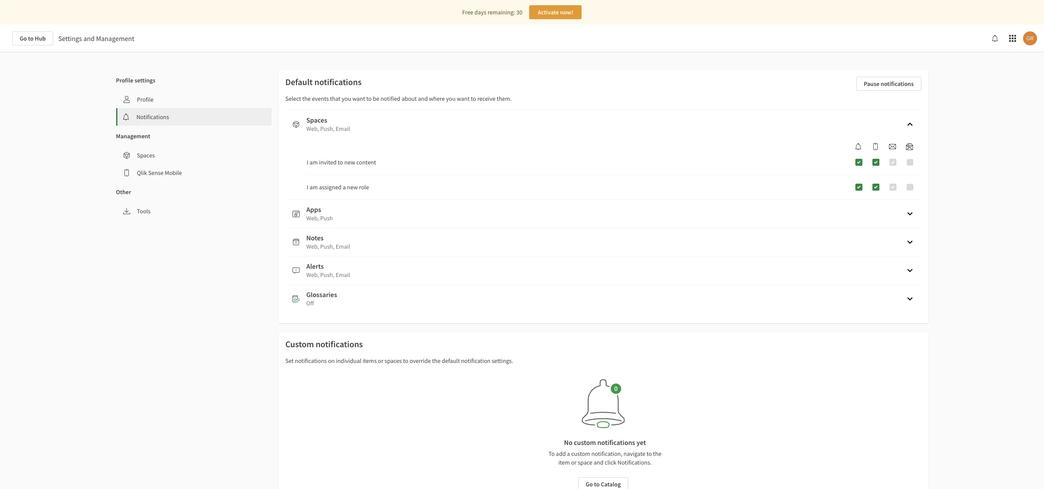 Task type: describe. For each thing, give the bounding box(es) containing it.
glossaries off
[[307, 291, 337, 308]]

individual
[[336, 357, 362, 365]]

to left be
[[367, 95, 372, 103]]

0 horizontal spatial and
[[83, 34, 95, 43]]

0 horizontal spatial a
[[343, 184, 346, 191]]

profile for profile settings
[[116, 76, 133, 84]]

profile for profile
[[137, 96, 154, 104]]

2 you from the left
[[446, 95, 456, 103]]

to inside button
[[595, 481, 600, 489]]

and inside no custom notifications yet to add a custom notification, navigate to the item or space and click notifications.
[[594, 459, 604, 467]]

email for alerts
[[336, 271, 350, 279]]

notes
[[307, 234, 324, 243]]

or inside no custom notifications yet to add a custom notification, navigate to the item or space and click notifications.
[[572, 459, 577, 467]]

new for role
[[347, 184, 358, 191]]

go for go to hub
[[20, 35, 27, 42]]

settings and management
[[58, 34, 134, 43]]

push, for spaces
[[320, 125, 335, 133]]

am for invited
[[310, 159, 318, 166]]

notifications
[[137, 113, 169, 121]]

alerts
[[307, 262, 324, 271]]

notifications bundled in a daily email digest element
[[903, 143, 917, 150]]

where
[[429, 95, 445, 103]]

off
[[307, 300, 314, 308]]

the inside no custom notifications yet to add a custom notification, navigate to the item or space and click notifications.
[[654, 451, 662, 458]]

activate
[[538, 8, 559, 16]]

notification,
[[592, 451, 623, 458]]

spaces for spaces
[[137, 152, 155, 159]]

mobile
[[165, 169, 182, 177]]

push, for notes
[[320, 243, 335, 251]]

notifications when using qlik sense in a browser element
[[852, 143, 866, 150]]

go to catalog button
[[579, 478, 629, 490]]

content
[[357, 159, 376, 166]]

go to hub link
[[12, 31, 53, 45]]

qlik sense mobile
[[137, 169, 182, 177]]

notifications bundled in a daily email digest image
[[907, 143, 913, 150]]

0 horizontal spatial or
[[378, 357, 384, 365]]

about
[[402, 95, 417, 103]]

notifications for pause
[[881, 80, 914, 88]]

1 vertical spatial the
[[432, 357, 441, 365]]

web, for alerts
[[307, 271, 319, 279]]

web, for apps
[[307, 215, 319, 222]]

web, for notes
[[307, 243, 319, 251]]

am for assigned
[[310, 184, 318, 191]]

i for i am assigned a new role
[[307, 184, 309, 191]]

web, for spaces
[[307, 125, 319, 133]]

assigned
[[319, 184, 342, 191]]

push notifications in qlik sense mobile element
[[869, 143, 883, 150]]

i am invited to new content
[[307, 159, 376, 166]]

profile settings
[[116, 76, 155, 84]]

invited
[[319, 159, 337, 166]]

alerts web, push, email
[[307, 262, 350, 279]]

on
[[328, 357, 335, 365]]

activate now! link
[[530, 5, 582, 19]]

to left hub
[[28, 35, 34, 42]]

default
[[286, 76, 313, 87]]

30
[[517, 8, 523, 16]]

receive
[[478, 95, 496, 103]]

select
[[286, 95, 301, 103]]

that
[[330, 95, 341, 103]]

to right invited
[[338, 159, 343, 166]]

spaces link
[[116, 147, 272, 164]]

go for go to catalog
[[586, 481, 593, 489]]

notifications sent to your email element
[[886, 143, 900, 150]]

go to catalog
[[586, 481, 621, 489]]

notifications for set
[[295, 357, 327, 365]]

notes web, push, email
[[307, 234, 350, 251]]

glossaries
[[307, 291, 337, 299]]

hub
[[35, 35, 46, 42]]

settings
[[135, 76, 155, 84]]

qlik sense mobile link
[[116, 164, 272, 182]]

add
[[556, 451, 566, 458]]

notifications.
[[618, 459, 652, 467]]

1 you from the left
[[342, 95, 351, 103]]

push
[[320, 215, 333, 222]]

to left receive on the top left of the page
[[471, 95, 476, 103]]

to
[[549, 451, 555, 458]]

qlik
[[137, 169, 147, 177]]

them.
[[497, 95, 512, 103]]

items
[[363, 357, 377, 365]]

spaces
[[385, 357, 402, 365]]

activate now!
[[538, 8, 574, 16]]

pause
[[864, 80, 880, 88]]

no custom notifications yet to add a custom notification, navigate to the item or space and click notifications.
[[549, 439, 662, 467]]

now!
[[561, 8, 574, 16]]

free days remaining: 30
[[463, 8, 523, 16]]



Task type: vqa. For each thing, say whether or not it's contained in the screenshot.
the stories on the top right of the page
no



Task type: locate. For each thing, give the bounding box(es) containing it.
2 push, from the top
[[320, 243, 335, 251]]

push, inside 'notes web, push, email'
[[320, 243, 335, 251]]

email up alerts web, push, email at the bottom left of page
[[336, 243, 350, 251]]

1 vertical spatial management
[[116, 132, 150, 140]]

web, down notes
[[307, 243, 319, 251]]

email for notes
[[336, 243, 350, 251]]

item
[[559, 459, 570, 467]]

notifications
[[315, 76, 362, 87], [881, 80, 914, 88], [316, 339, 363, 350], [295, 357, 327, 365], [598, 439, 636, 447]]

the right the select
[[302, 95, 311, 103]]

0 vertical spatial i
[[307, 159, 309, 166]]

management
[[96, 34, 134, 43], [116, 132, 150, 140]]

0 vertical spatial email
[[336, 125, 350, 133]]

want
[[353, 95, 365, 103], [457, 95, 470, 103]]

default notifications
[[286, 76, 362, 87]]

to right navigate
[[647, 451, 652, 458]]

1 am from the top
[[310, 159, 318, 166]]

greg robinson image
[[1024, 31, 1038, 45]]

notifications when using qlik sense in a browser image
[[855, 143, 862, 150]]

2 am from the top
[[310, 184, 318, 191]]

4 web, from the top
[[307, 271, 319, 279]]

i
[[307, 159, 309, 166], [307, 184, 309, 191]]

i am assigned a new role
[[307, 184, 369, 191]]

1 web, from the top
[[307, 125, 319, 133]]

spaces down events
[[307, 116, 327, 125]]

or right item
[[572, 459, 577, 467]]

go left catalog
[[586, 481, 593, 489]]

web, inside 'notes web, push, email'
[[307, 243, 319, 251]]

email inside 'notes web, push, email'
[[336, 243, 350, 251]]

1 vertical spatial email
[[336, 243, 350, 251]]

2 vertical spatial push,
[[320, 271, 335, 279]]

sense
[[148, 169, 164, 177]]

push, down events
[[320, 125, 335, 133]]

0 vertical spatial and
[[83, 34, 95, 43]]

and right "settings"
[[83, 34, 95, 43]]

space
[[578, 459, 593, 467]]

1 vertical spatial or
[[572, 459, 577, 467]]

profile up notifications
[[137, 96, 154, 104]]

2 vertical spatial email
[[336, 271, 350, 279]]

notifications inside button
[[881, 80, 914, 88]]

push, inside alerts web, push, email
[[320, 271, 335, 279]]

web, inside spaces web, push, email
[[307, 125, 319, 133]]

2 web, from the top
[[307, 215, 319, 222]]

pause notifications button
[[857, 77, 922, 91]]

1 vertical spatial am
[[310, 184, 318, 191]]

notifications for default
[[315, 76, 362, 87]]

notifications up 'on'
[[316, 339, 363, 350]]

yet
[[637, 439, 646, 447]]

default
[[442, 357, 460, 365]]

2 horizontal spatial and
[[594, 459, 604, 467]]

0 vertical spatial new
[[345, 159, 355, 166]]

you right where on the left top
[[446, 95, 456, 103]]

email
[[336, 125, 350, 133], [336, 243, 350, 251], [336, 271, 350, 279]]

events
[[312, 95, 329, 103]]

custom right no
[[574, 439, 596, 447]]

a inside no custom notifications yet to add a custom notification, navigate to the item or space and click notifications.
[[567, 451, 570, 458]]

notifications up that
[[315, 76, 362, 87]]

2 vertical spatial the
[[654, 451, 662, 458]]

settings.
[[492, 357, 514, 365]]

settings
[[58, 34, 82, 43]]

2 horizontal spatial the
[[654, 451, 662, 458]]

set
[[286, 357, 294, 365]]

custom up space
[[572, 451, 591, 458]]

3 web, from the top
[[307, 243, 319, 251]]

spaces inside spaces web, push, email
[[307, 116, 327, 125]]

web, down events
[[307, 125, 319, 133]]

1 i from the top
[[307, 159, 309, 166]]

1 horizontal spatial the
[[432, 357, 441, 365]]

email down that
[[336, 125, 350, 133]]

i left assigned
[[307, 184, 309, 191]]

i left invited
[[307, 159, 309, 166]]

0 horizontal spatial spaces
[[137, 152, 155, 159]]

push, for alerts
[[320, 271, 335, 279]]

new
[[345, 159, 355, 166], [347, 184, 358, 191]]

to left catalog
[[595, 481, 600, 489]]

0 vertical spatial the
[[302, 95, 311, 103]]

notifications right pause
[[881, 80, 914, 88]]

notifications down custom
[[295, 357, 327, 365]]

push, inside spaces web, push, email
[[320, 125, 335, 133]]

2 want from the left
[[457, 95, 470, 103]]

0 horizontal spatial profile
[[116, 76, 133, 84]]

notifications up the notification, at right bottom
[[598, 439, 636, 447]]

tools link
[[116, 203, 272, 220]]

spaces up qlik
[[137, 152, 155, 159]]

the right navigate
[[654, 451, 662, 458]]

pause notifications
[[864, 80, 914, 88]]

1 vertical spatial custom
[[572, 451, 591, 458]]

custom
[[574, 439, 596, 447], [572, 451, 591, 458]]

a right add
[[567, 451, 570, 458]]

am left assigned
[[310, 184, 318, 191]]

new left 'content'
[[345, 159, 355, 166]]

3 email from the top
[[336, 271, 350, 279]]

2 email from the top
[[336, 243, 350, 251]]

0 horizontal spatial go
[[20, 35, 27, 42]]

you right that
[[342, 95, 351, 103]]

go to hub
[[20, 35, 46, 42]]

go left hub
[[20, 35, 27, 42]]

1 horizontal spatial spaces
[[307, 116, 327, 125]]

a
[[343, 184, 346, 191], [567, 451, 570, 458]]

web, down the alerts
[[307, 271, 319, 279]]

web, inside apps web, push
[[307, 215, 319, 222]]

notifications link
[[117, 108, 272, 126]]

to
[[28, 35, 34, 42], [367, 95, 372, 103], [471, 95, 476, 103], [338, 159, 343, 166], [403, 357, 409, 365], [647, 451, 652, 458], [595, 481, 600, 489]]

role
[[359, 184, 369, 191]]

1 want from the left
[[353, 95, 365, 103]]

0 horizontal spatial you
[[342, 95, 351, 103]]

apps
[[307, 205, 321, 214]]

profile left the "settings" on the left top
[[116, 76, 133, 84]]

click
[[605, 459, 617, 467]]

profile link
[[116, 91, 272, 108]]

spaces web, push, email
[[307, 116, 350, 133]]

1 horizontal spatial want
[[457, 95, 470, 103]]

want left be
[[353, 95, 365, 103]]

notifications inside no custom notifications yet to add a custom notification, navigate to the item or space and click notifications.
[[598, 439, 636, 447]]

custom
[[286, 339, 314, 350]]

0 vertical spatial profile
[[116, 76, 133, 84]]

the left default
[[432, 357, 441, 365]]

a right assigned
[[343, 184, 346, 191]]

no
[[564, 439, 573, 447]]

and right about
[[418, 95, 428, 103]]

1 vertical spatial go
[[586, 481, 593, 489]]

and left click
[[594, 459, 604, 467]]

1 horizontal spatial or
[[572, 459, 577, 467]]

tools
[[137, 208, 151, 215]]

apps web, push
[[307, 205, 333, 222]]

spaces for spaces web, push, email
[[307, 116, 327, 125]]

0 vertical spatial spaces
[[307, 116, 327, 125]]

1 vertical spatial spaces
[[137, 152, 155, 159]]

1 email from the top
[[336, 125, 350, 133]]

profile inside profile link
[[137, 96, 154, 104]]

web, inside alerts web, push, email
[[307, 271, 319, 279]]

email for spaces
[[336, 125, 350, 133]]

new for content
[[345, 159, 355, 166]]

2 vertical spatial and
[[594, 459, 604, 467]]

and
[[83, 34, 95, 43], [418, 95, 428, 103], [594, 459, 604, 467]]

override
[[410, 357, 431, 365]]

the
[[302, 95, 311, 103], [432, 357, 441, 365], [654, 451, 662, 458]]

want left receive on the top left of the page
[[457, 95, 470, 103]]

days
[[475, 8, 487, 16]]

catalog
[[601, 481, 621, 489]]

1 vertical spatial and
[[418, 95, 428, 103]]

i for i am invited to new content
[[307, 159, 309, 166]]

push,
[[320, 125, 335, 133], [320, 243, 335, 251], [320, 271, 335, 279]]

to inside no custom notifications yet to add a custom notification, navigate to the item or space and click notifications.
[[647, 451, 652, 458]]

0 vertical spatial a
[[343, 184, 346, 191]]

0 vertical spatial custom
[[574, 439, 596, 447]]

you
[[342, 95, 351, 103], [446, 95, 456, 103]]

2 i from the top
[[307, 184, 309, 191]]

spaces
[[307, 116, 327, 125], [137, 152, 155, 159]]

push, down the alerts
[[320, 271, 335, 279]]

1 horizontal spatial and
[[418, 95, 428, 103]]

push notifications in qlik sense mobile image
[[872, 143, 879, 150]]

navigate
[[624, 451, 646, 458]]

1 vertical spatial push,
[[320, 243, 335, 251]]

1 horizontal spatial profile
[[137, 96, 154, 104]]

0 vertical spatial management
[[96, 34, 134, 43]]

0 vertical spatial push,
[[320, 125, 335, 133]]

or right items
[[378, 357, 384, 365]]

0 horizontal spatial want
[[353, 95, 365, 103]]

to right spaces
[[403, 357, 409, 365]]

go inside go to catalog button
[[586, 481, 593, 489]]

notified
[[381, 95, 401, 103]]

notifications sent to your email image
[[889, 143, 896, 150]]

email up glossaries on the left bottom of page
[[336, 271, 350, 279]]

push, down notes
[[320, 243, 335, 251]]

new left role on the left of page
[[347, 184, 358, 191]]

remaining:
[[488, 8, 516, 16]]

1 horizontal spatial go
[[586, 481, 593, 489]]

other
[[116, 188, 131, 196]]

1 vertical spatial i
[[307, 184, 309, 191]]

am left invited
[[310, 159, 318, 166]]

0 vertical spatial am
[[310, 159, 318, 166]]

select the events that you want to be notified about and where you want to receive them.
[[286, 95, 512, 103]]

set notifications on individual items or spaces to override the default notification settings.
[[286, 357, 514, 365]]

0 vertical spatial go
[[20, 35, 27, 42]]

free
[[463, 8, 474, 16]]

1 vertical spatial a
[[567, 451, 570, 458]]

1 horizontal spatial a
[[567, 451, 570, 458]]

1 horizontal spatial you
[[446, 95, 456, 103]]

0 horizontal spatial the
[[302, 95, 311, 103]]

3 push, from the top
[[320, 271, 335, 279]]

1 vertical spatial new
[[347, 184, 358, 191]]

1 vertical spatial profile
[[137, 96, 154, 104]]

profile
[[116, 76, 133, 84], [137, 96, 154, 104]]

be
[[373, 95, 380, 103]]

custom notifications
[[286, 339, 363, 350]]

email inside alerts web, push, email
[[336, 271, 350, 279]]

0 vertical spatial or
[[378, 357, 384, 365]]

1 push, from the top
[[320, 125, 335, 133]]

am
[[310, 159, 318, 166], [310, 184, 318, 191]]

notification
[[461, 357, 491, 365]]

go inside go to hub link
[[20, 35, 27, 42]]

email inside spaces web, push, email
[[336, 125, 350, 133]]

or
[[378, 357, 384, 365], [572, 459, 577, 467]]

web, down apps
[[307, 215, 319, 222]]

notifications for custom
[[316, 339, 363, 350]]

go
[[20, 35, 27, 42], [586, 481, 593, 489]]



